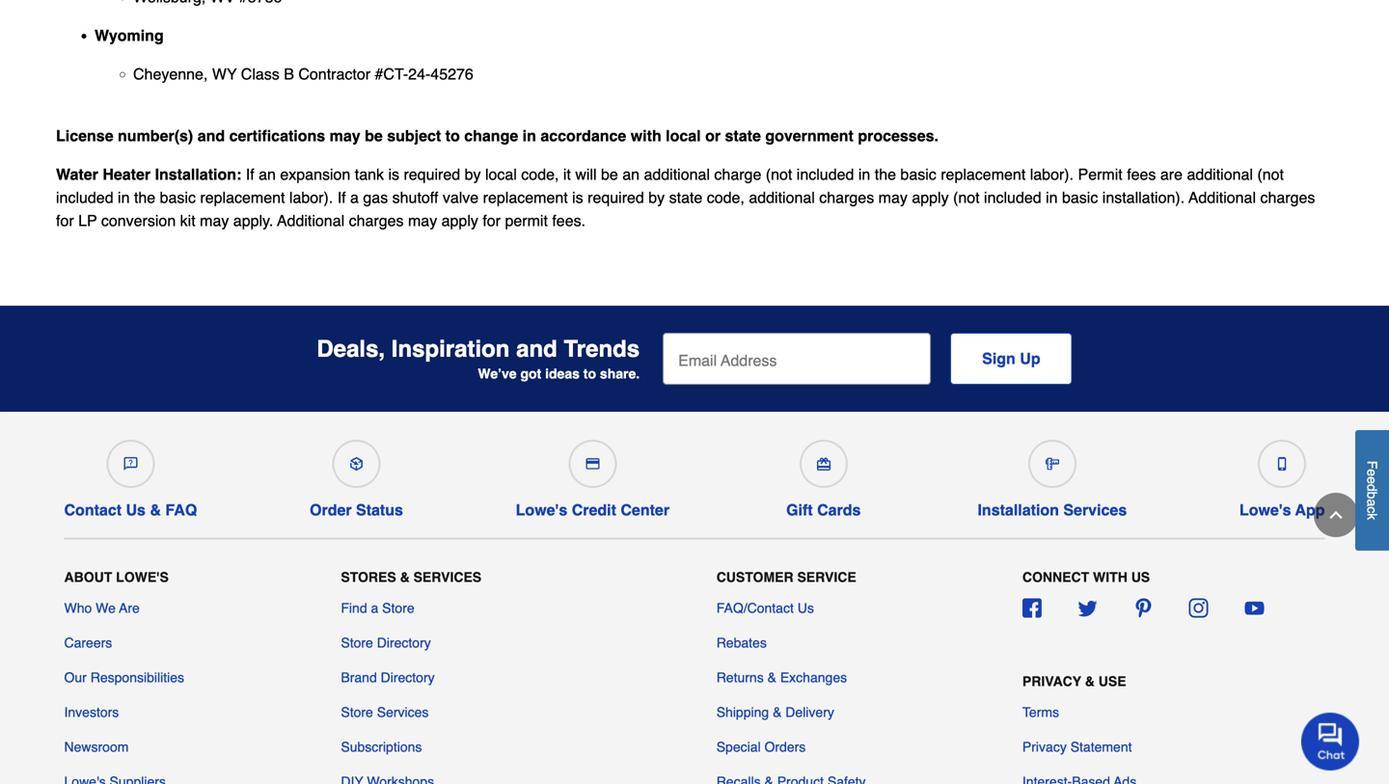 Task type: locate. For each thing, give the bounding box(es) containing it.
1 horizontal spatial us
[[797, 600, 814, 616]]

1 horizontal spatial labor).
[[1030, 165, 1074, 183]]

for
[[56, 212, 74, 229], [483, 212, 501, 229]]

1 horizontal spatial required
[[588, 188, 644, 206]]

shipping & delivery
[[716, 705, 834, 720]]

code,
[[521, 165, 559, 183], [707, 188, 745, 206]]

us right contact in the bottom of the page
[[126, 501, 146, 519]]

0 vertical spatial local
[[666, 127, 701, 145]]

basic
[[900, 165, 936, 183], [160, 188, 196, 206], [1062, 188, 1098, 206]]

is right the tank
[[388, 165, 399, 183]]

to inside deals, inspiration and trends we've got ideas to share.
[[583, 366, 596, 382]]

charge
[[714, 165, 761, 183]]

instagram image
[[1189, 598, 1208, 618]]

us down "customer service"
[[797, 600, 814, 616]]

store up brand on the left of the page
[[341, 635, 373, 651]]

and up got
[[516, 336, 557, 362]]

for left permit on the top left
[[483, 212, 501, 229]]

1 vertical spatial if
[[337, 188, 346, 206]]

1 privacy from the top
[[1022, 674, 1081, 689]]

1 horizontal spatial basic
[[900, 165, 936, 183]]

to
[[445, 127, 460, 145], [583, 366, 596, 382]]

rebates link
[[716, 633, 767, 652]]

order status link
[[310, 432, 403, 519]]

k
[[1364, 513, 1380, 520]]

0 horizontal spatial basic
[[160, 188, 196, 206]]

customer care image
[[124, 457, 137, 471]]

the down water heater installation:
[[134, 188, 155, 206]]

0 horizontal spatial required
[[404, 165, 460, 183]]

required down the will
[[588, 188, 644, 206]]

1 vertical spatial apply
[[441, 212, 478, 229]]

0 vertical spatial a
[[350, 188, 359, 206]]

dimensions image
[[1045, 457, 1059, 471]]

us
[[126, 501, 146, 519], [797, 600, 814, 616]]

investors
[[64, 705, 119, 720]]

0 vertical spatial if
[[246, 165, 254, 183]]

stores
[[341, 569, 396, 585]]

1 horizontal spatial included
[[797, 165, 854, 183]]

in right change
[[523, 127, 536, 145]]

& inside shipping & delivery link
[[773, 705, 782, 720]]

1 vertical spatial a
[[1364, 499, 1380, 507]]

additional
[[644, 165, 710, 183], [1187, 165, 1253, 183]]

to for trends
[[583, 366, 596, 382]]

1 vertical spatial store
[[341, 635, 373, 651]]

f
[[1364, 461, 1380, 469]]

2 vertical spatial services
[[377, 705, 429, 720]]

0 horizontal spatial is
[[388, 165, 399, 183]]

we
[[96, 600, 116, 616]]

number(s)
[[118, 127, 193, 145]]

gas
[[363, 188, 388, 206]]

services
[[1063, 501, 1127, 519], [413, 569, 481, 585], [377, 705, 429, 720]]

lowe's up the 'are'
[[116, 569, 169, 585]]

share.
[[600, 366, 640, 382]]

0 horizontal spatial charges
[[349, 212, 404, 229]]

is down the will
[[572, 188, 583, 206]]

d
[[1364, 484, 1380, 491]]

1 horizontal spatial additional
[[1189, 188, 1256, 206]]

directory down store directory link
[[381, 670, 435, 685]]

to left change
[[445, 127, 460, 145]]

1 vertical spatial be
[[601, 165, 618, 183]]

additional down with
[[644, 165, 710, 183]]

0 horizontal spatial local
[[485, 165, 517, 183]]

0 horizontal spatial additional
[[277, 212, 345, 229]]

0 horizontal spatial an
[[259, 165, 276, 183]]

1 horizontal spatial be
[[601, 165, 618, 183]]

1 horizontal spatial additional
[[1187, 165, 1253, 183]]

apply down processes.
[[912, 188, 949, 206]]

& right returns
[[767, 670, 776, 685]]

by down with
[[648, 188, 665, 206]]

2 privacy from the top
[[1022, 739, 1067, 755]]

privacy statement link
[[1022, 737, 1132, 757]]

to for certifications
[[445, 127, 460, 145]]

if left gas
[[337, 188, 346, 206]]

2 vertical spatial store
[[341, 705, 373, 720]]

privacy for privacy statement
[[1022, 739, 1067, 755]]

0 horizontal spatial a
[[350, 188, 359, 206]]

1 an from the left
[[259, 165, 276, 183]]

delivery
[[785, 705, 834, 720]]

0 vertical spatial apply
[[912, 188, 949, 206]]

1 vertical spatial to
[[583, 366, 596, 382]]

0 vertical spatial be
[[365, 127, 383, 145]]

0 vertical spatial required
[[404, 165, 460, 183]]

services down brand directory link
[[377, 705, 429, 720]]

returns & exchanges link
[[716, 668, 847, 687]]

the down processes.
[[875, 165, 896, 183]]

if up 'apply.'
[[246, 165, 254, 183]]

fees
[[1127, 165, 1156, 183]]

1 vertical spatial labor).
[[289, 188, 333, 206]]

additional right installation). at the top
[[1189, 188, 1256, 206]]

certifications
[[229, 127, 325, 145]]

labor).
[[1030, 165, 1074, 183], [289, 188, 333, 206]]

0 horizontal spatial state
[[669, 188, 703, 206]]

center
[[621, 501, 669, 519]]

sign
[[982, 350, 1016, 367]]

services up find a store link
[[413, 569, 481, 585]]

may down shutoff
[[408, 212, 437, 229]]

deals, inspiration and trends we've got ideas to share.
[[317, 336, 640, 382]]

1 vertical spatial code,
[[707, 188, 745, 206]]

labor). down expansion
[[289, 188, 333, 206]]

an
[[259, 165, 276, 183], [622, 165, 640, 183]]

an down with
[[622, 165, 640, 183]]

additional right are
[[1187, 165, 1253, 183]]

directory
[[377, 635, 431, 651], [381, 670, 435, 685]]

e up b
[[1364, 476, 1380, 484]]

labor). left permit
[[1030, 165, 1074, 183]]

0 vertical spatial state
[[725, 127, 761, 145]]

a up k
[[1364, 499, 1380, 507]]

2 horizontal spatial basic
[[1062, 188, 1098, 206]]

1 vertical spatial local
[[485, 165, 517, 183]]

faq/contact us
[[716, 600, 814, 616]]

may right kit at the top left of page
[[200, 212, 229, 229]]

water heater installation:
[[56, 165, 241, 183]]

lowe's app
[[1239, 501, 1325, 519]]

& left delivery
[[773, 705, 782, 720]]

terms link
[[1022, 703, 1059, 722]]

customer
[[716, 569, 793, 585]]

youtube image
[[1245, 598, 1264, 618]]

0 horizontal spatial to
[[445, 127, 460, 145]]

code, down charge at the top right of page
[[707, 188, 745, 206]]

0 horizontal spatial the
[[134, 188, 155, 206]]

1 vertical spatial state
[[669, 188, 703, 206]]

will
[[575, 165, 597, 183]]

2 e from the top
[[1364, 476, 1380, 484]]

are
[[119, 600, 140, 616]]

lowe's credit center link
[[516, 432, 669, 519]]

installation).
[[1102, 188, 1185, 206]]

us for contact
[[126, 501, 146, 519]]

e up d
[[1364, 469, 1380, 476]]

cheyenne, wy class b contractor #ct-24-45276
[[133, 65, 473, 83]]

for left lp
[[56, 212, 74, 229]]

additional down expansion
[[277, 212, 345, 229]]

sign up form
[[663, 333, 1072, 385]]

local inside if an expansion tank is required by local code, it will be an additional charge (not included in the basic replacement labor). permit fees are additional (not included in the basic replacement labor). if a gas shutoff valve replacement is required by state code, additional charges may apply (not included in basic installation). additional charges for lp conversion kit may apply. additional charges may apply for permit fees.
[[485, 165, 517, 183]]

0 vertical spatial store
[[382, 600, 414, 616]]

0 vertical spatial charges
[[1260, 188, 1315, 206]]

1 vertical spatial us
[[797, 600, 814, 616]]

contractor
[[298, 65, 370, 83]]

local left or
[[666, 127, 701, 145]]

our responsibilities
[[64, 670, 184, 685]]

privacy down terms
[[1022, 739, 1067, 755]]

and up installation:
[[197, 127, 225, 145]]

1 vertical spatial required
[[588, 188, 644, 206]]

1 horizontal spatial a
[[371, 600, 378, 616]]

1 horizontal spatial by
[[648, 188, 665, 206]]

privacy inside "link"
[[1022, 739, 1067, 755]]

service
[[797, 569, 856, 585]]

0 vertical spatial the
[[875, 165, 896, 183]]

gift cards link
[[782, 432, 865, 519]]

0 vertical spatial directory
[[377, 635, 431, 651]]

directory up brand directory link
[[377, 635, 431, 651]]

a right find
[[371, 600, 378, 616]]

basic up kit at the top left of page
[[160, 188, 196, 206]]

lowe's
[[516, 501, 567, 519], [1239, 501, 1291, 519], [116, 569, 169, 585]]

an down certifications
[[259, 165, 276, 183]]

1 horizontal spatial apply
[[912, 188, 949, 206]]

a left gas
[[350, 188, 359, 206]]

tank
[[355, 165, 384, 183]]

by up valve
[[465, 165, 481, 183]]

0 horizontal spatial apply
[[441, 212, 478, 229]]

services for installation services
[[1063, 501, 1127, 519]]

0 horizontal spatial lowe's
[[116, 569, 169, 585]]

be inside if an expansion tank is required by local code, it will be an additional charge (not included in the basic replacement labor). permit fees are additional (not included in the basic replacement labor). if a gas shutoff valve replacement is required by state code, additional charges may apply (not included in basic installation). additional charges for lp conversion kit may apply. additional charges may apply for permit fees.
[[601, 165, 618, 183]]

0 horizontal spatial code,
[[521, 165, 559, 183]]

local down license number(s) and certifications may be subject to change in accordance with local or state government processes.
[[485, 165, 517, 183]]

basic down permit
[[1062, 188, 1098, 206]]

in down heater
[[118, 188, 130, 206]]

0 vertical spatial us
[[126, 501, 146, 519]]

0 vertical spatial and
[[197, 127, 225, 145]]

to right ideas
[[583, 366, 596, 382]]

0 vertical spatial privacy
[[1022, 674, 1081, 689]]

we've
[[478, 366, 517, 382]]

0 horizontal spatial and
[[197, 127, 225, 145]]

1 vertical spatial directory
[[381, 670, 435, 685]]

be right the will
[[601, 165, 618, 183]]

may down processes.
[[878, 188, 908, 206]]

scroll to top element
[[1314, 493, 1358, 537]]

1 horizontal spatial state
[[725, 127, 761, 145]]

directory for store directory
[[377, 635, 431, 651]]

& inside returns & exchanges link
[[767, 670, 776, 685]]

1 horizontal spatial charges
[[1260, 188, 1315, 206]]

1 horizontal spatial local
[[666, 127, 701, 145]]

apply down valve
[[441, 212, 478, 229]]

store down brand on the left of the page
[[341, 705, 373, 720]]

0 vertical spatial additional
[[1189, 188, 1256, 206]]

store directory link
[[341, 633, 431, 652]]

code, left it on the top left of page
[[521, 165, 559, 183]]

chevron up image
[[1326, 505, 1346, 525]]

& left faq
[[150, 501, 161, 519]]

gift
[[786, 501, 813, 519]]

& left use
[[1085, 674, 1095, 689]]

returns & exchanges
[[716, 670, 847, 685]]

be up the tank
[[365, 127, 383, 145]]

lowe's left credit
[[516, 501, 567, 519]]

1 horizontal spatial lowe's
[[516, 501, 567, 519]]

status
[[356, 501, 403, 519]]

privacy up terms link
[[1022, 674, 1081, 689]]

may
[[330, 127, 360, 145], [878, 188, 908, 206], [200, 212, 229, 229], [408, 212, 437, 229]]

mobile image
[[1275, 457, 1289, 471]]

b
[[284, 65, 294, 83]]

1 for from the left
[[56, 212, 74, 229]]

1 vertical spatial privacy
[[1022, 739, 1067, 755]]

2 for from the left
[[483, 212, 501, 229]]

1 additional from the left
[[644, 165, 710, 183]]

gift card image
[[817, 457, 830, 471]]

2 horizontal spatial lowe's
[[1239, 501, 1291, 519]]

directory for brand directory
[[381, 670, 435, 685]]

store for directory
[[341, 635, 373, 651]]

0 horizontal spatial for
[[56, 212, 74, 229]]

1 vertical spatial additional
[[277, 212, 345, 229]]

0 vertical spatial labor).
[[1030, 165, 1074, 183]]

0 horizontal spatial included
[[56, 188, 113, 206]]

replacement
[[941, 165, 1026, 183], [200, 188, 285, 206], [483, 188, 568, 206]]

by
[[465, 165, 481, 183], [648, 188, 665, 206]]

processes.
[[858, 127, 938, 145]]

0 horizontal spatial additional
[[644, 165, 710, 183]]

1 horizontal spatial replacement
[[483, 188, 568, 206]]

1 horizontal spatial an
[[622, 165, 640, 183]]

& right stores
[[400, 569, 410, 585]]

0 vertical spatial to
[[445, 127, 460, 145]]

lowe's app link
[[1239, 432, 1325, 519]]

0 horizontal spatial by
[[465, 165, 481, 183]]

connect with us
[[1022, 569, 1150, 585]]

2 horizontal spatial (not
[[1257, 165, 1284, 183]]

basic down processes.
[[900, 165, 936, 183]]

lowe's for lowe's app
[[1239, 501, 1291, 519]]

credit card image
[[586, 457, 599, 471]]

and inside deals, inspiration and trends we've got ideas to share.
[[516, 336, 557, 362]]

lowe's left app
[[1239, 501, 1291, 519]]

a inside if an expansion tank is required by local code, it will be an additional charge (not included in the basic replacement labor). permit fees are additional (not included in the basic replacement labor). if a gas shutoff valve replacement is required by state code, additional charges may apply (not included in basic installation). additional charges for lp conversion kit may apply. additional charges may apply for permit fees.
[[350, 188, 359, 206]]

& inside contact us & faq link
[[150, 501, 161, 519]]

1 horizontal spatial is
[[572, 188, 583, 206]]

0 vertical spatial code,
[[521, 165, 559, 183]]

0 horizontal spatial be
[[365, 127, 383, 145]]

store down stores & services
[[382, 600, 414, 616]]

1 horizontal spatial and
[[516, 336, 557, 362]]

required up shutoff
[[404, 165, 460, 183]]

in left installation). at the top
[[1046, 188, 1058, 206]]

1 vertical spatial and
[[516, 336, 557, 362]]

1 horizontal spatial (not
[[953, 188, 980, 206]]

our responsibilities link
[[64, 668, 184, 687]]

0 horizontal spatial us
[[126, 501, 146, 519]]

a
[[350, 188, 359, 206], [1364, 499, 1380, 507], [371, 600, 378, 616]]

may up the tank
[[330, 127, 360, 145]]

1 horizontal spatial to
[[583, 366, 596, 382]]

0 vertical spatial services
[[1063, 501, 1127, 519]]

and for inspiration
[[516, 336, 557, 362]]

faq/contact
[[716, 600, 794, 616]]

services up connect with us in the right bottom of the page
[[1063, 501, 1127, 519]]

2 horizontal spatial a
[[1364, 499, 1380, 507]]



Task type: describe. For each thing, give the bounding box(es) containing it.
contact
[[64, 501, 122, 519]]

0 horizontal spatial labor).
[[289, 188, 333, 206]]

apply.
[[233, 212, 273, 229]]

0 horizontal spatial if
[[246, 165, 254, 183]]

government
[[765, 127, 854, 145]]

1 vertical spatial is
[[572, 188, 583, 206]]

& for privacy & use
[[1085, 674, 1095, 689]]

store for services
[[341, 705, 373, 720]]

shipping & delivery link
[[716, 703, 834, 722]]

sign up button
[[950, 333, 1072, 385]]

returns
[[716, 670, 764, 685]]

lowe's for lowe's credit center
[[516, 501, 567, 519]]

special
[[716, 739, 761, 755]]

state inside if an expansion tank is required by local code, it will be an additional charge (not included in the basic replacement labor). permit fees are additional (not included in the basic replacement labor). if a gas shutoff valve replacement is required by state code, additional charges may apply (not included in basic installation). additional charges for lp conversion kit may apply. additional charges may apply for permit fees.
[[669, 188, 703, 206]]

find a store link
[[341, 598, 414, 618]]

pickup image
[[350, 457, 363, 471]]

permit
[[505, 212, 548, 229]]

24-
[[408, 65, 430, 83]]

installation
[[978, 501, 1059, 519]]

1 e from the top
[[1364, 469, 1380, 476]]

store directory
[[341, 635, 431, 651]]

newsroom
[[64, 739, 129, 755]]

special orders
[[716, 739, 806, 755]]

valve
[[443, 188, 479, 206]]

or
[[705, 127, 721, 145]]

1 vertical spatial services
[[413, 569, 481, 585]]

license
[[56, 127, 113, 145]]

about lowe's
[[64, 569, 169, 585]]

cheyenne,
[[133, 65, 208, 83]]

who we are link
[[64, 598, 140, 618]]

45276
[[430, 65, 473, 83]]

find a store
[[341, 600, 414, 616]]

installation services
[[978, 501, 1127, 519]]

ideas
[[545, 366, 580, 382]]

services for store services
[[377, 705, 429, 720]]

rebates
[[716, 635, 767, 651]]

f e e d b a c k button
[[1355, 430, 1389, 551]]

newsroom link
[[64, 737, 129, 757]]

wy
[[212, 65, 237, 83]]

conversion
[[101, 212, 176, 229]]

2 horizontal spatial replacement
[[941, 165, 1026, 183]]

wyoming
[[95, 26, 164, 44]]

customer service
[[716, 569, 856, 585]]

privacy for privacy & use
[[1022, 674, 1081, 689]]

accordance
[[541, 127, 626, 145]]

cards
[[817, 501, 861, 519]]

pinterest image
[[1134, 598, 1153, 618]]

0 horizontal spatial replacement
[[200, 188, 285, 206]]

1 horizontal spatial if
[[337, 188, 346, 206]]

with
[[1093, 569, 1127, 585]]

f e e d b a c k
[[1364, 461, 1380, 520]]

statement
[[1070, 739, 1132, 755]]

a inside 'button'
[[1364, 499, 1380, 507]]

heater
[[103, 165, 151, 183]]

1 horizontal spatial code,
[[707, 188, 745, 206]]

credit
[[572, 501, 616, 519]]

1 horizontal spatial the
[[875, 165, 896, 183]]

installation services link
[[978, 432, 1127, 519]]

water
[[56, 165, 98, 183]]

with
[[631, 127, 661, 145]]

trends
[[564, 336, 640, 362]]

brand directory
[[341, 670, 435, 685]]

b
[[1364, 491, 1380, 499]]

1 vertical spatial charges
[[349, 212, 404, 229]]

0 vertical spatial by
[[465, 165, 481, 183]]

installation:
[[155, 165, 241, 183]]

in down processes.
[[858, 165, 870, 183]]

order
[[310, 501, 352, 519]]

kit
[[180, 212, 195, 229]]

inspiration
[[391, 336, 510, 362]]

faq
[[165, 501, 197, 519]]

privacy statement
[[1022, 739, 1132, 755]]

& for returns & exchanges
[[767, 670, 776, 685]]

contact us & faq
[[64, 501, 197, 519]]

stores & services
[[341, 569, 481, 585]]

are
[[1160, 165, 1183, 183]]

store services
[[341, 705, 429, 720]]

our
[[64, 670, 87, 685]]

up
[[1020, 350, 1040, 367]]

us for faq/contact
[[797, 600, 814, 616]]

if an expansion tank is required by local code, it will be an additional charge (not included in the basic replacement labor). permit fees are additional (not included in the basic replacement labor). if a gas shutoff valve replacement is required by state code, additional charges may apply (not included in basic installation). additional charges for lp conversion kit may apply. additional charges may apply for permit fees.
[[56, 165, 1315, 229]]

gift cards
[[786, 501, 861, 519]]

twitter image
[[1078, 598, 1097, 618]]

about
[[64, 569, 112, 585]]

expansion
[[280, 165, 350, 183]]

exchanges
[[780, 670, 847, 685]]

careers link
[[64, 633, 112, 652]]

use
[[1098, 674, 1126, 689]]

2 horizontal spatial included
[[984, 188, 1041, 206]]

got
[[520, 366, 541, 382]]

additional charges
[[749, 188, 874, 206]]

it
[[563, 165, 571, 183]]

1 vertical spatial the
[[134, 188, 155, 206]]

shutoff
[[392, 188, 438, 206]]

subject
[[387, 127, 441, 145]]

Email Address email field
[[663, 333, 931, 385]]

deals,
[[317, 336, 385, 362]]

and for number(s)
[[197, 127, 225, 145]]

lp
[[78, 212, 97, 229]]

& for shipping & delivery
[[773, 705, 782, 720]]

facebook image
[[1022, 598, 1042, 618]]

2 an from the left
[[622, 165, 640, 183]]

0 vertical spatial is
[[388, 165, 399, 183]]

subscriptions link
[[341, 737, 422, 757]]

responsibilities
[[90, 670, 184, 685]]

who
[[64, 600, 92, 616]]

#ct-
[[375, 65, 408, 83]]

order status
[[310, 501, 403, 519]]

find
[[341, 600, 367, 616]]

1 vertical spatial by
[[648, 188, 665, 206]]

2 vertical spatial a
[[371, 600, 378, 616]]

0 horizontal spatial (not
[[766, 165, 792, 183]]

class
[[241, 65, 280, 83]]

chat invite button image
[[1301, 712, 1360, 771]]

permit
[[1078, 165, 1123, 183]]

2 additional from the left
[[1187, 165, 1253, 183]]

careers
[[64, 635, 112, 651]]

& for stores & services
[[400, 569, 410, 585]]

sign up
[[982, 350, 1040, 367]]



Task type: vqa. For each thing, say whether or not it's contained in the screenshot.


